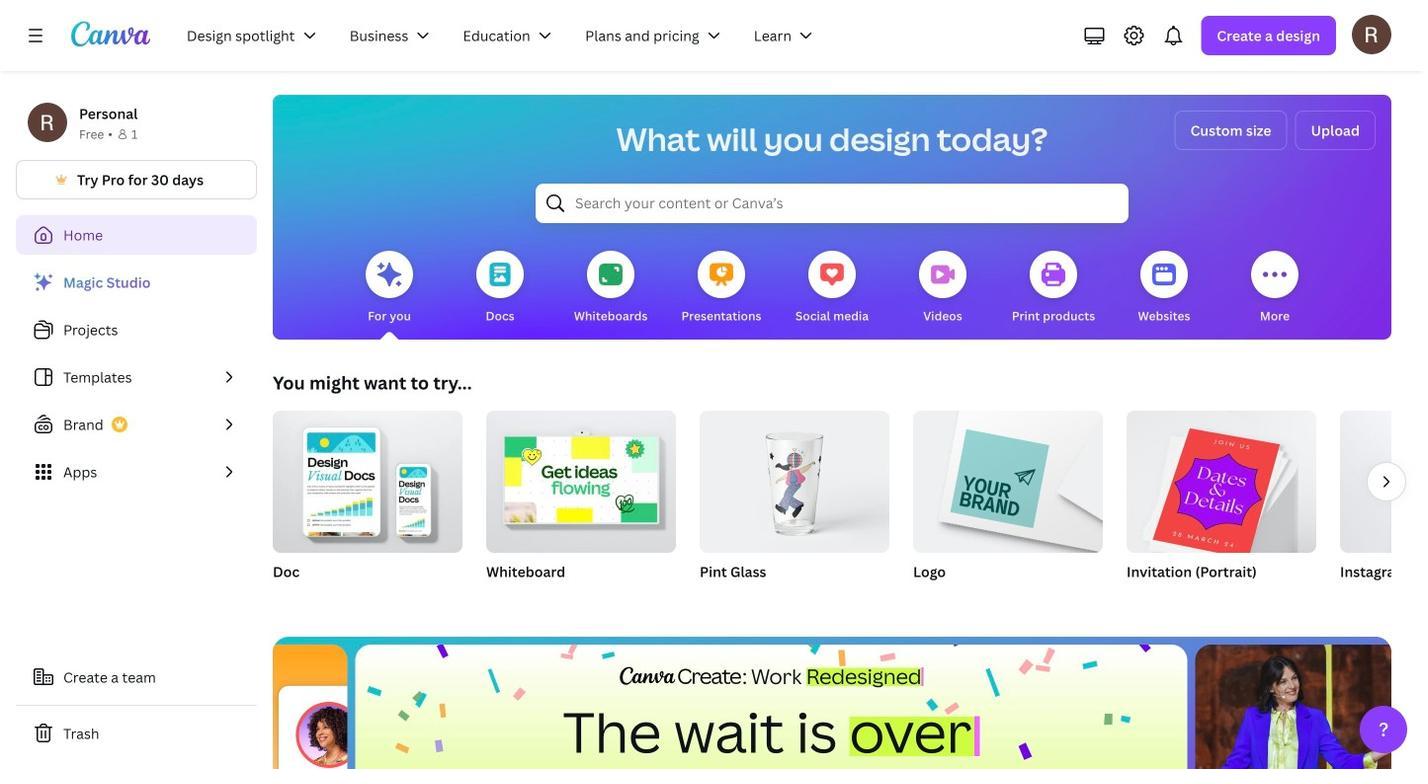 Task type: locate. For each thing, give the bounding box(es) containing it.
Search search field
[[575, 185, 1089, 222]]

group
[[273, 411, 463, 607], [273, 411, 463, 554], [486, 411, 676, 607], [486, 411, 676, 554], [700, 411, 890, 607], [913, 411, 1103, 607], [1127, 411, 1317, 607], [1340, 411, 1423, 607]]

list
[[16, 263, 257, 492]]

None search field
[[536, 184, 1129, 223]]



Task type: vqa. For each thing, say whether or not it's contained in the screenshot.
left CREATE
no



Task type: describe. For each thing, give the bounding box(es) containing it.
top level navigation element
[[174, 16, 834, 55]]

ritika waknis image
[[1352, 15, 1392, 54]]



